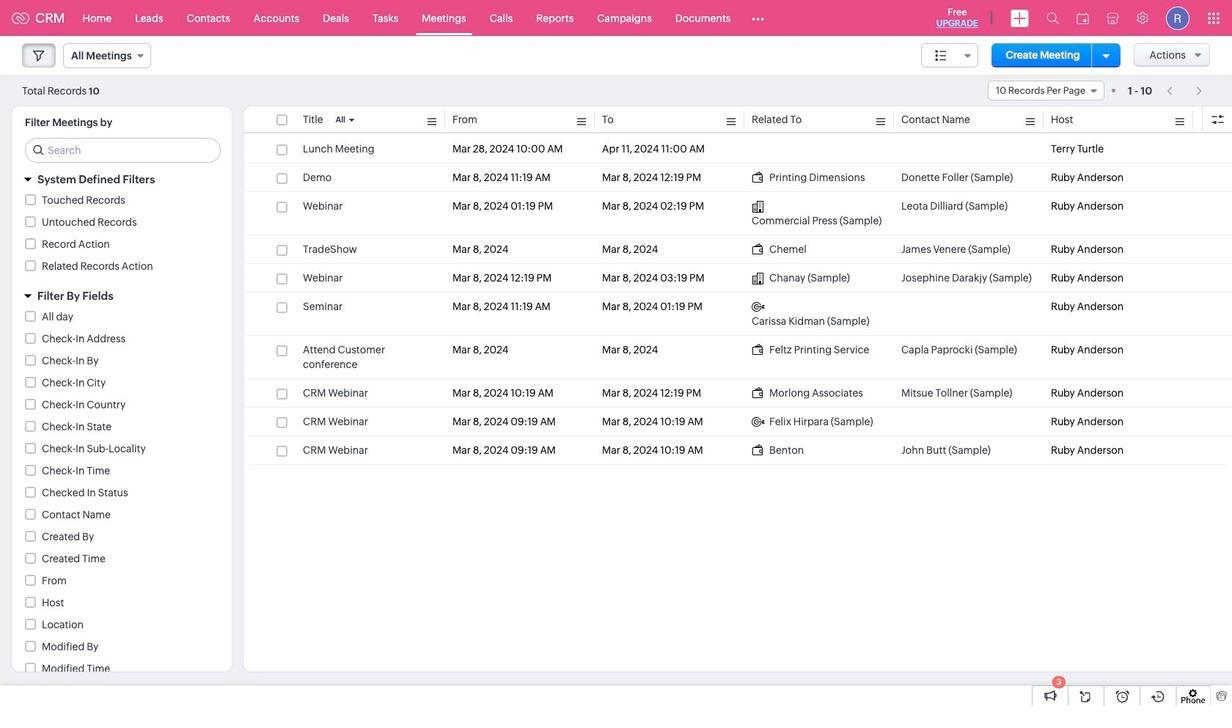 Task type: locate. For each thing, give the bounding box(es) containing it.
search image
[[1046, 12, 1059, 24]]

None field
[[63, 43, 151, 68], [921, 43, 978, 67], [988, 81, 1104, 100], [63, 43, 151, 68], [988, 81, 1104, 100]]

Other Modules field
[[742, 6, 774, 30]]

create menu element
[[1002, 0, 1038, 36]]

row group
[[243, 135, 1232, 465]]

none field size
[[921, 43, 978, 67]]

Search text field
[[26, 139, 220, 162]]

navigation
[[1160, 80, 1210, 101]]



Task type: vqa. For each thing, say whether or not it's contained in the screenshot.
SHIPPING CODE
no



Task type: describe. For each thing, give the bounding box(es) containing it.
search element
[[1038, 0, 1068, 36]]

create menu image
[[1011, 9, 1029, 27]]

profile image
[[1166, 6, 1189, 30]]

logo image
[[12, 12, 29, 24]]

profile element
[[1157, 0, 1198, 36]]

size image
[[935, 49, 947, 62]]

calendar image
[[1077, 12, 1089, 24]]



